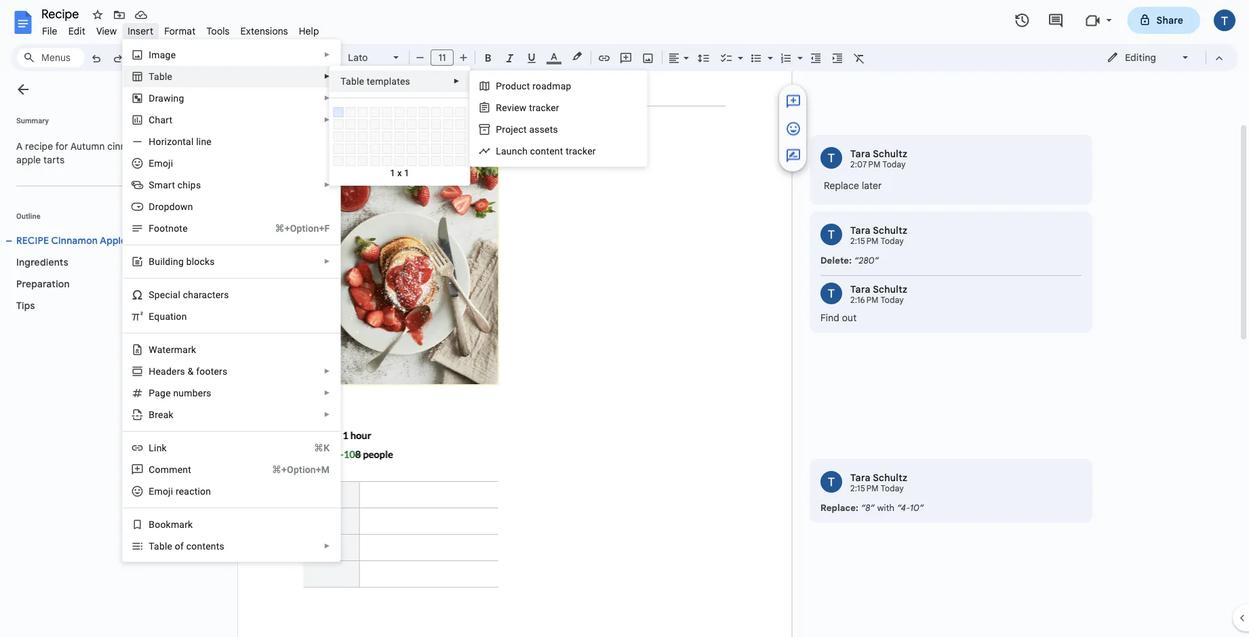 Task type: locate. For each thing, give the bounding box(es) containing it.
b left ilding
[[149, 256, 155, 267]]

2:15 pm up "8"
[[851, 484, 879, 494]]

► for i mage
[[324, 51, 331, 59]]

chips
[[178, 179, 201, 191]]

ink
[[154, 443, 167, 454]]

tara schultz image
[[821, 147, 843, 169], [821, 224, 843, 246], [821, 283, 843, 305]]

bookmark b element
[[149, 519, 197, 531]]

product roadmap o element
[[496, 80, 576, 92]]

break k element
[[149, 409, 178, 421]]

1 tara schultz 2:15 pm today from the top
[[851, 225, 908, 247]]

2:15 pm up "280"
[[851, 236, 879, 247]]

1 horizontal spatial tracker
[[566, 146, 596, 157]]

⌘k
[[314, 443, 330, 454]]

content down assets
[[530, 146, 564, 157]]

2 schultz from the top
[[873, 225, 908, 236]]

1 vertical spatial l
[[149, 443, 154, 454]]

file menu item
[[37, 23, 63, 39]]

size image
[[786, 94, 802, 110], [786, 148, 802, 164]]

3 tara from the top
[[851, 284, 871, 296]]

table left of at the left bottom
[[149, 541, 172, 552]]

tara right tara schultz icon
[[851, 472, 871, 484]]

preparation
[[16, 278, 70, 290]]

content right of at the left bottom
[[186, 541, 219, 552]]

0 vertical spatial size image
[[786, 94, 802, 110]]

watermark j element
[[149, 344, 200, 356]]

1 schultz from the top
[[873, 148, 908, 160]]

e
[[149, 311, 154, 322]]

2 vertical spatial tara schultz image
[[821, 283, 843, 305]]

► for d rawing
[[324, 94, 331, 102]]

t able
[[149, 71, 172, 82]]

cinnamon
[[51, 235, 98, 247]]

tara schultz image
[[821, 472, 843, 493]]

tara down "280"
[[851, 284, 871, 296]]

0 vertical spatial l
[[496, 146, 501, 157]]

1 vertical spatial emoji
[[149, 486, 173, 497]]

2:15 pm for "8"
[[851, 484, 879, 494]]

share button
[[1128, 7, 1201, 34]]

menu
[[118, 0, 341, 563], [465, 28, 648, 638]]

b ookmark
[[149, 519, 193, 531]]

emoji reaction
[[149, 486, 211, 497]]

1 tara schultz image from the top
[[821, 147, 843, 169]]

tools menu item
[[201, 23, 235, 39]]

insert
[[128, 25, 153, 37]]

find
[[821, 312, 840, 324]]

2 2:15 pm from the top
[[851, 484, 879, 494]]

1 horizontal spatial l
[[496, 146, 501, 157]]

k
[[169, 409, 174, 421]]

insert menu item
[[122, 23, 159, 39]]

roject
[[502, 124, 527, 135]]

menu bar containing file
[[37, 18, 325, 40]]

1 vertical spatial tara schultz 2:15 pm today
[[851, 472, 908, 494]]

2:16 pm
[[851, 296, 879, 306]]

2 tara schultz 2:15 pm today from the top
[[851, 472, 908, 494]]

comment m element
[[149, 464, 195, 476]]

cinnamon
[[107, 140, 151, 152]]

for
[[56, 140, 68, 152]]

today up tara schultz 2:16 pm today on the right of page
[[881, 236, 904, 247]]

1 emoji from the top
[[149, 158, 173, 169]]

l aunch content tracker
[[496, 146, 596, 157]]

co m ment
[[149, 464, 191, 476]]

co
[[149, 464, 161, 476]]

► for brea k
[[324, 411, 331, 419]]

4 tara from the top
[[851, 472, 871, 484]]

1 vertical spatial tara schultz image
[[821, 224, 843, 246]]

line & paragraph spacing image
[[697, 48, 712, 67]]

emoji
[[149, 158, 173, 169], [149, 486, 173, 497]]

0 horizontal spatial table
[[149, 541, 172, 552]]

pa g e numbers
[[149, 388, 212, 399]]

s
[[219, 541, 225, 552]]

today right 2:07 pm at the top right
[[883, 160, 906, 170]]

emoji for emoji reaction
[[149, 486, 173, 497]]

insert image image
[[641, 48, 656, 67]]

1 horizontal spatial menu
[[465, 28, 648, 638]]

0 vertical spatial tracker
[[529, 102, 560, 113]]

blocks
[[186, 256, 215, 267]]

help menu item
[[294, 23, 325, 39]]

g
[[160, 388, 166, 399]]

tara schultz 2:15 pm today up "280"
[[851, 225, 908, 247]]

page numbers g element
[[149, 388, 216, 399]]

1 vertical spatial content
[[186, 541, 219, 552]]

0 vertical spatial table
[[341, 76, 364, 87]]

pr o duct roadmap
[[496, 80, 572, 92]]

0 horizontal spatial content
[[186, 541, 219, 552]]

1 vertical spatial size image
[[786, 148, 802, 164]]

project assets p element
[[496, 124, 562, 135]]

⌘+option+f element
[[259, 222, 330, 235]]

table of contents s element
[[149, 541, 229, 552]]

today inside tara schultz 2:16 pm today
[[881, 296, 904, 306]]

spe c ial characters
[[149, 289, 229, 301]]

l
[[496, 146, 501, 157], [149, 443, 154, 454]]

schultz up the later
[[873, 148, 908, 160]]

r
[[496, 102, 502, 113]]

izontal
[[165, 136, 194, 147]]

dropdown
[[149, 201, 193, 212]]

b
[[149, 256, 155, 267], [149, 519, 155, 531]]

► for ilding blocks
[[324, 258, 331, 266]]

horizontal line r element
[[149, 136, 216, 147]]

tara schultz image up replace
[[821, 147, 843, 169]]

tara up "280"
[[851, 225, 871, 236]]

format menu item
[[159, 23, 201, 39]]

table of content s
[[149, 541, 225, 552]]

watermark
[[149, 344, 196, 356]]

equation e element
[[149, 311, 191, 322]]

tara schultz 2:07 pm today
[[851, 148, 908, 170]]

1 2:15 pm from the top
[[851, 236, 879, 247]]

lato
[[348, 52, 368, 63]]

find out
[[821, 312, 857, 324]]

1 tara from the top
[[851, 148, 871, 160]]

tara schultz image up the find
[[821, 283, 843, 305]]

1 size image from the top
[[786, 94, 802, 110]]

table for table templates
[[341, 76, 364, 87]]

dropdown 6 element
[[149, 201, 197, 212]]

quation
[[154, 311, 187, 322]]

menu containing i
[[118, 0, 341, 563]]

e quation
[[149, 311, 187, 322]]

schultz up "280"
[[873, 225, 908, 236]]

1 vertical spatial tracker
[[566, 146, 596, 157]]

1 vertical spatial b
[[149, 519, 155, 531]]

0 vertical spatial 2:15 pm
[[851, 236, 879, 247]]

Rename text field
[[37, 5, 87, 22]]

1 horizontal spatial table
[[341, 76, 364, 87]]

with
[[878, 503, 895, 514]]

roadmap
[[533, 80, 572, 92]]

⌘+option+m
[[272, 464, 330, 476]]

file
[[42, 25, 57, 37]]

schultz up with
[[873, 472, 908, 484]]

tara schultz 2:15 pm today
[[851, 225, 908, 247], [851, 472, 908, 494]]

table down lato
[[341, 76, 364, 87]]

2 b from the top
[[149, 519, 155, 531]]

l up co
[[149, 443, 154, 454]]

content
[[530, 146, 564, 157], [186, 541, 219, 552]]

table t element
[[149, 71, 177, 82]]

c
[[165, 289, 170, 301]]

b for u
[[149, 256, 155, 267]]

b up the table of content s at left
[[149, 519, 155, 531]]

&
[[188, 366, 194, 377]]

p
[[496, 124, 502, 135]]

1 vertical spatial table
[[149, 541, 172, 552]]

ment
[[169, 464, 191, 476]]

table
[[341, 76, 364, 87], [149, 541, 172, 552]]

0 vertical spatial emoji
[[149, 158, 173, 169]]

⌘k element
[[298, 442, 330, 455]]

2 size image from the top
[[786, 148, 802, 164]]

main toolbar
[[84, 0, 871, 526]]

edit menu item
[[63, 23, 91, 39]]

application
[[0, 0, 1250, 638]]

0 horizontal spatial l
[[149, 443, 154, 454]]

0 horizontal spatial menu
[[118, 0, 341, 563]]

footnote n element
[[149, 223, 192, 234]]

pr
[[496, 80, 506, 92]]

menu bar
[[37, 18, 325, 40]]

Font size field
[[431, 50, 459, 66]]

4 schultz from the top
[[873, 472, 908, 484]]

document outline element
[[0, 71, 185, 638]]

Font size text field
[[432, 50, 453, 66]]

tips
[[16, 300, 35, 312]]

0 vertical spatial b
[[149, 256, 155, 267]]

ho
[[149, 136, 161, 147]]

tara schultz image up delete:
[[821, 224, 843, 246]]

emoji up smart
[[149, 158, 173, 169]]

review tracker r element
[[496, 102, 564, 113]]

line
[[196, 136, 212, 147]]

1 b from the top
[[149, 256, 155, 267]]

3 tara schultz image from the top
[[821, 283, 843, 305]]

0 horizontal spatial tracker
[[529, 102, 560, 113]]

l down p
[[496, 146, 501, 157]]

1 horizontal spatial content
[[530, 146, 564, 157]]

i
[[149, 49, 152, 60]]

apple
[[100, 235, 126, 247]]

today right 2:16 pm
[[881, 296, 904, 306]]

u
[[155, 256, 160, 267]]

► inside the table templates menu
[[454, 77, 460, 85]]

chart q element
[[149, 114, 177, 126]]

tara up replace later
[[851, 148, 871, 160]]

mode and view toolbar
[[1097, 44, 1231, 71]]

0 vertical spatial content
[[530, 146, 564, 157]]

0 vertical spatial tara schultz image
[[821, 147, 843, 169]]

characters
[[183, 289, 229, 301]]

► for t able
[[324, 73, 331, 80]]

3 schultz from the top
[[873, 284, 908, 296]]

0 vertical spatial tara schultz 2:15 pm today
[[851, 225, 908, 247]]

h
[[149, 366, 156, 377]]

table templates
[[341, 76, 411, 87]]

foot
[[149, 223, 168, 234]]

tara schultz image for replace
[[821, 147, 843, 169]]

2 emoji from the top
[[149, 486, 173, 497]]

assets
[[530, 124, 558, 135]]

share
[[1157, 14, 1184, 26]]

b for ookmark
[[149, 519, 155, 531]]

► for table of content s
[[324, 543, 331, 551]]

content for tracker
[[530, 146, 564, 157]]

size image down size image
[[786, 148, 802, 164]]

emoji down m at the bottom left of the page
[[149, 486, 173, 497]]

edit
[[68, 25, 85, 37]]

recipe cinnamon apple tarts
[[16, 235, 151, 247]]

content for s
[[186, 541, 219, 552]]

1 vertical spatial 2:15 pm
[[851, 484, 879, 494]]

schultz down "280"
[[873, 284, 908, 296]]

size image up size image
[[786, 94, 802, 110]]

tara schultz 2:15 pm today up 'replace: "8" with "4-10"'
[[851, 472, 908, 494]]

"280"
[[855, 255, 880, 266]]

x
[[398, 168, 402, 178]]

menu bar inside menu bar banner
[[37, 18, 325, 40]]



Task type: describe. For each thing, give the bounding box(es) containing it.
"8"
[[862, 503, 875, 514]]

2:15 pm for "280"
[[851, 236, 879, 247]]

eaders
[[156, 366, 185, 377]]

menu containing pr
[[465, 28, 648, 638]]

brea
[[149, 409, 169, 421]]

replace later
[[824, 180, 882, 192]]

schultz inside tara schultz 2:07 pm today
[[873, 148, 908, 160]]

d
[[149, 93, 155, 104]]

view
[[96, 25, 117, 37]]

a
[[16, 140, 23, 152]]

font list. lato selected. option
[[348, 48, 385, 67]]

l for aunch
[[496, 146, 501, 157]]

smart
[[149, 179, 175, 191]]

2 tara from the top
[[851, 225, 871, 236]]

tools
[[207, 25, 230, 37]]

highlight color image
[[570, 48, 585, 64]]

‪1 x 1‬ menu item
[[330, 104, 577, 351]]

10"
[[911, 503, 925, 514]]

rawing
[[155, 93, 184, 104]]

emoji for emoji 7 element
[[149, 158, 173, 169]]

drawing d element
[[149, 93, 188, 104]]

2 tara schultz image from the top
[[821, 224, 843, 246]]

l ink
[[149, 443, 167, 454]]

text color image
[[547, 48, 562, 64]]

ho r izontal line
[[149, 136, 212, 147]]

later
[[862, 180, 882, 192]]

duct
[[511, 80, 530, 92]]

tarts
[[128, 235, 151, 247]]

tara schultz image for find
[[821, 283, 843, 305]]

today inside tara schultz 2:07 pm today
[[883, 160, 906, 170]]

ote
[[174, 223, 188, 234]]

image i element
[[149, 49, 180, 60]]

⌘+option+m element
[[256, 463, 330, 477]]

special characters c element
[[149, 289, 233, 301]]

numbers
[[173, 388, 212, 399]]

tara schultz 2:15 pm today for with
[[851, 472, 908, 494]]

emoji 7 element
[[149, 158, 177, 169]]

outline
[[16, 212, 41, 221]]

h eaders & footers
[[149, 366, 228, 377]]

smart chips
[[149, 179, 201, 191]]

footers
[[196, 366, 228, 377]]

brea k
[[149, 409, 174, 421]]

link l element
[[149, 443, 171, 454]]

t
[[149, 71, 154, 82]]

tara schultz 2:15 pm today for delete: "280"
[[851, 225, 908, 247]]

tarts
[[43, 154, 65, 166]]

a recipe for autumn cinnamon apple tarts
[[16, 140, 153, 166]]

tara inside tara schultz 2:16 pm today
[[851, 284, 871, 296]]

format
[[164, 25, 196, 37]]

size image
[[786, 121, 802, 137]]

replace: "8" with "4-10"
[[821, 503, 925, 514]]

o
[[506, 80, 511, 92]]

spe
[[149, 289, 165, 301]]

of
[[175, 541, 184, 552]]

summary
[[16, 116, 49, 125]]

help
[[299, 25, 319, 37]]

Menus field
[[17, 48, 85, 67]]

apple
[[16, 154, 41, 166]]

reaction
[[176, 486, 211, 497]]

ookmark
[[155, 519, 193, 531]]

menu bar banner
[[0, 0, 1250, 638]]

building blocks u element
[[149, 256, 219, 267]]

extensions menu item
[[235, 23, 294, 39]]

eview
[[502, 102, 527, 113]]

d rawing
[[149, 93, 184, 104]]

out
[[843, 312, 857, 324]]

‪1
[[390, 168, 395, 178]]

editing button
[[1098, 47, 1200, 68]]

summary heading
[[16, 115, 49, 126]]

► for h eaders & footers
[[324, 368, 331, 376]]

autumn
[[71, 140, 105, 152]]

m
[[161, 464, 169, 476]]

r
[[161, 136, 165, 147]]

replace
[[824, 180, 860, 192]]

Star checkbox
[[88, 5, 107, 24]]

table templates menu
[[329, 66, 577, 351]]

i mage
[[149, 49, 176, 60]]

table for table of content s
[[149, 541, 172, 552]]

1‬
[[404, 168, 409, 178]]

ial
[[170, 289, 181, 301]]

today up with
[[881, 484, 904, 494]]

launch content tracker l element
[[496, 146, 600, 157]]

recipe
[[16, 235, 49, 247]]

‪1 x 1‬
[[390, 168, 409, 178]]

pa
[[149, 388, 160, 399]]

schultz inside tara schultz 2:16 pm today
[[873, 284, 908, 296]]

headers & footers h element
[[149, 366, 232, 377]]

application containing share
[[0, 0, 1250, 638]]

extensions
[[241, 25, 288, 37]]

ilding
[[160, 256, 184, 267]]

outline heading
[[0, 211, 185, 230]]

smart chips z element
[[149, 179, 205, 191]]

emoji reaction 5 element
[[149, 486, 215, 497]]

summary element
[[9, 133, 179, 174]]

tara schultz 2:16 pm today
[[851, 284, 908, 306]]

e
[[166, 388, 171, 399]]

delete:
[[821, 255, 852, 266]]

mage
[[152, 49, 176, 60]]

r eview tracker
[[496, 102, 560, 113]]

"4-
[[898, 503, 911, 514]]

tara inside tara schultz 2:07 pm today
[[851, 148, 871, 160]]

foot n ote
[[149, 223, 188, 234]]

table templates semicolon element
[[341, 76, 415, 87]]

► for e numbers
[[324, 389, 331, 397]]

n
[[168, 223, 174, 234]]

view menu item
[[91, 23, 122, 39]]

l for ink
[[149, 443, 154, 454]]



Task type: vqa. For each thing, say whether or not it's contained in the screenshot.
LEVELS list box at the top right of page
no



